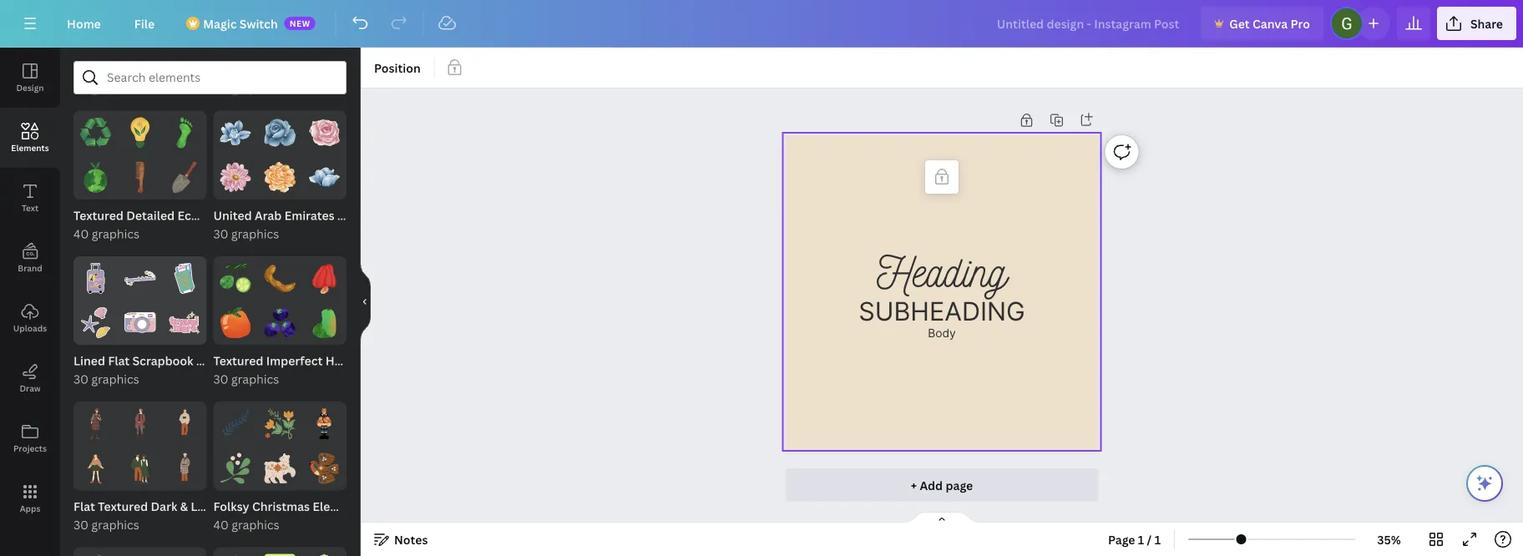 Task type: vqa. For each thing, say whether or not it's contained in the screenshot.
Minimalist associated with Pink Minimalist Dated Personal Daily Planner
no



Task type: describe. For each thing, give the bounding box(es) containing it.
brand
[[18, 262, 42, 273]]

+ add page
[[911, 477, 973, 493]]

textured imperfect handdrawn cashew apple image
[[309, 263, 340, 294]]

brand button
[[0, 228, 60, 288]]

get
[[1229, 15, 1250, 31]]

share
[[1471, 15, 1503, 31]]

india grainy gradient gates and window shapes box square image
[[264, 554, 295, 556]]

2 1 from the left
[[1155, 532, 1161, 547]]

design button
[[0, 48, 60, 108]]

Search elements search field
[[107, 62, 313, 94]]

hide image
[[360, 262, 371, 342]]

christmas
[[252, 499, 310, 514]]

lined flat scrapbook stickers button
[[73, 352, 242, 370]]

30 inside "textured imperfect handdrawn fruits 30 graphics"
[[213, 371, 228, 387]]

flat textured dark & light academia fashion 30 graphics
[[73, 499, 325, 533]]

folksy
[[213, 499, 249, 514]]

get canva pro button
[[1201, 7, 1324, 40]]

home link
[[53, 7, 114, 40]]

lined flat scrapbook stickers 30 graphics
[[73, 353, 242, 387]]

lined flat luggage image
[[80, 263, 111, 294]]

notes button
[[367, 526, 435, 553]]

home
[[67, 15, 101, 31]]

handdrawn
[[325, 353, 391, 369]]

50
[[73, 80, 89, 96]]

rounded folksy christmas polar bear image
[[264, 453, 295, 484]]

textured detailed eco friendly plant shovel image
[[169, 162, 200, 193]]

fruits
[[394, 353, 427, 369]]

flat textured dark academia boy wearing checkered pants image
[[125, 408, 156, 440]]

dark
[[151, 499, 177, 514]]

page 1 / 1
[[1108, 532, 1161, 547]]

side panel tab list
[[0, 48, 60, 529]]

+ add page button
[[785, 468, 1099, 502]]

folksy christmas elements button
[[213, 497, 366, 516]]

1 horizontal spatial watercolor individual pink flower image
[[309, 117, 340, 148]]

textured for 40
[[73, 207, 123, 223]]

text
[[22, 202, 39, 213]]

light
[[191, 499, 219, 514]]

flat inside lined flat scrapbook stickers 30 graphics
[[108, 353, 130, 369]]

flat textured dark & light academia fashion button
[[73, 497, 325, 516]]

friendly
[[201, 207, 248, 223]]

textured detailed eco friendly foot symbol image
[[169, 117, 200, 148]]

detailed
[[126, 207, 175, 223]]

show pages image
[[902, 511, 982, 524]]

textured imperfect handdrawn fruits 30 graphics
[[213, 353, 427, 387]]

graphics inside flat textured dark & light academia fashion 30 graphics
[[91, 517, 139, 533]]

textured imperfect handdrawn fruits button
[[213, 352, 427, 370]]

textured imperfect handdrawn tamarind image
[[264, 263, 295, 294]]

rounded folksy christmas robin flying image
[[309, 453, 340, 484]]

graphics inside "textured imperfect handdrawn fruits 30 graphics"
[[231, 371, 279, 387]]

projects
[[13, 443, 47, 454]]

graphics right 50
[[91, 80, 139, 96]]

magic
[[203, 15, 237, 31]]

text button
[[0, 168, 60, 228]]

/
[[1147, 532, 1152, 547]]

eco
[[177, 207, 198, 223]]

textured detailed eco friendly recycle symbol image
[[80, 117, 111, 148]]

flat inside flat textured dark & light academia fashion 30 graphics
[[73, 499, 95, 514]]

graphics right 60
[[232, 80, 280, 96]]

notes
[[394, 532, 428, 547]]

textured detailed eco friendly objects button
[[73, 206, 295, 224]]

lined flat congratulations image
[[125, 263, 156, 294]]

objects
[[251, 207, 295, 223]]

textured detailed eco friendly wooden comb image
[[125, 162, 156, 193]]

position
[[374, 60, 421, 76]]

rounded folksy christmas cyclamen flowers image
[[264, 408, 295, 440]]

1 watercolor individual blue flower image from the left
[[220, 117, 251, 148]]

body
[[928, 327, 956, 340]]

design
[[16, 82, 44, 93]]

watercolor individual orange flower image
[[264, 162, 295, 193]]

lined flat starfish and shells image
[[80, 307, 111, 338]]

stickers
[[196, 353, 242, 369]]

1 india grainy gradient gates and window shapes image from the left
[[220, 554, 251, 556]]

60 graphics
[[213, 80, 280, 96]]

rounded folksy christmas drummer man image
[[309, 408, 340, 440]]

35% button
[[1362, 526, 1416, 553]]

flat textured light academia boy wearing turtleneck vest and girl wearing dress image
[[125, 453, 156, 484]]

heading
[[877, 243, 1007, 296]]

30 graphics
[[213, 226, 279, 242]]

lined flat passport image
[[169, 263, 200, 294]]

textured inside flat textured dark & light academia fashion 30 graphics
[[98, 499, 148, 514]]



Task type: locate. For each thing, give the bounding box(es) containing it.
flat right lined
[[108, 353, 130, 369]]

+
[[911, 477, 917, 493]]

position button
[[367, 54, 427, 81]]

30 down stickers
[[213, 371, 228, 387]]

graphics down academia
[[232, 517, 279, 533]]

page
[[946, 477, 973, 493]]

apps
[[20, 503, 40, 514]]

projects button
[[0, 408, 60, 468]]

textured detailed eco friendly earth symbol image
[[80, 162, 111, 193]]

textured down textured detailed eco friendly earth symbol icon
[[73, 207, 123, 223]]

elements up text 'button'
[[11, 142, 49, 153]]

graphics down stickers
[[231, 371, 279, 387]]

30
[[213, 226, 228, 242], [73, 371, 88, 387], [213, 371, 228, 387], [73, 517, 88, 533]]

0 horizontal spatial elements
[[11, 142, 49, 153]]

flat
[[108, 353, 130, 369], [73, 499, 95, 514]]

canva
[[1253, 15, 1288, 31]]

graphics inside folksy christmas elements 40 graphics
[[232, 517, 279, 533]]

watercolor individual blue flower image up watercolor individual orange flower icon
[[264, 117, 295, 148]]

india grainy gradient gates and window shapes image
[[220, 554, 251, 556], [309, 554, 340, 556]]

1 horizontal spatial watercolor individual blue flower image
[[264, 117, 295, 148]]

elements
[[11, 142, 49, 153], [313, 499, 366, 514]]

30 inside lined flat scrapbook stickers 30 graphics
[[73, 371, 88, 387]]

india detailed handdrawn decorative border elements peacock image
[[80, 554, 111, 556]]

elements down rounded folksy christmas robin flying image
[[313, 499, 366, 514]]

flat textured light academia boy wearing oversized turtleneck holding book image
[[169, 408, 200, 440]]

textured for graphics
[[213, 353, 263, 369]]

file button
[[121, 7, 168, 40]]

graphics down detailed
[[92, 226, 140, 242]]

graphics down objects
[[231, 226, 279, 242]]

elements button
[[0, 108, 60, 168]]

page
[[1108, 532, 1135, 547]]

30 down lined
[[73, 371, 88, 387]]

imperfect
[[266, 353, 323, 369]]

uploads
[[13, 322, 47, 334]]

academia
[[222, 499, 278, 514]]

Design title text field
[[984, 7, 1194, 40]]

graphics inside textured detailed eco friendly objects 40 graphics
[[92, 226, 140, 242]]

&
[[180, 499, 188, 514]]

flat textured dark academia girl wearing beret and checkered dress image
[[80, 408, 111, 440]]

graphics inside lined flat scrapbook stickers 30 graphics
[[91, 371, 139, 387]]

0 vertical spatial watercolor individual pink flower image
[[309, 117, 340, 148]]

textured inside "textured imperfect handdrawn fruits 30 graphics"
[[213, 353, 263, 369]]

1
[[1138, 532, 1144, 547], [1155, 532, 1161, 547]]

textured imperfect handdrawn blueberry image
[[264, 307, 295, 338]]

1 vertical spatial flat
[[73, 499, 95, 514]]

textured down textured imperfect handdrawn persimmon image
[[213, 353, 263, 369]]

get canva pro
[[1229, 15, 1310, 31]]

subheading
[[859, 296, 1025, 326]]

1 horizontal spatial flat
[[108, 353, 130, 369]]

1 right /
[[1155, 532, 1161, 547]]

1 left /
[[1138, 532, 1144, 547]]

30 inside flat textured dark & light academia fashion 30 graphics
[[73, 517, 88, 533]]

scrapbook
[[132, 353, 193, 369]]

40 inside folksy christmas elements 40 graphics
[[213, 517, 229, 533]]

30 up the india detailed handdrawn decorative border elements peacock icon
[[73, 517, 88, 533]]

2 india grainy gradient gates and window shapes image from the left
[[309, 554, 340, 556]]

elements inside folksy christmas elements 40 graphics
[[313, 499, 366, 514]]

main menu bar
[[0, 0, 1523, 48]]

0 vertical spatial elements
[[11, 142, 49, 153]]

fashion
[[281, 499, 325, 514]]

textured imperfect handdrawn persimmon image
[[220, 307, 251, 338]]

magic switch
[[203, 15, 278, 31]]

lined flat travel more image
[[169, 307, 200, 338]]

file
[[134, 15, 155, 31]]

textured inside textured detailed eco friendly objects 40 graphics
[[73, 207, 123, 223]]

30 down friendly
[[213, 226, 228, 242]]

40 up lined flat luggage image
[[73, 226, 89, 242]]

1 horizontal spatial india grainy gradient gates and window shapes image
[[309, 554, 340, 556]]

watercolor individual blue flower image
[[220, 117, 251, 148], [264, 117, 295, 148]]

textured imperfect handdrawn calamansi image
[[220, 263, 251, 294]]

apps button
[[0, 468, 60, 529]]

0 vertical spatial 40
[[73, 226, 89, 242]]

1 vertical spatial elements
[[313, 499, 366, 514]]

graphics
[[91, 80, 139, 96], [232, 80, 280, 96], [92, 226, 140, 242], [231, 226, 279, 242], [91, 371, 139, 387], [231, 371, 279, 387], [91, 517, 139, 533], [232, 517, 279, 533]]

0 horizontal spatial watercolor individual pink flower image
[[220, 162, 251, 193]]

1 vertical spatial watercolor individual pink flower image
[[220, 162, 251, 193]]

draw
[[20, 382, 41, 394]]

flat textured light academia boy wearing newsboy cap and checkered coat image
[[169, 453, 200, 484]]

watercolor individual pink flower image
[[309, 117, 340, 148], [220, 162, 251, 193]]

1 horizontal spatial 1
[[1155, 532, 1161, 547]]

india grainy gradient gates and window shapes image left india grainy gradient gates and window shapes box square "image"
[[220, 554, 251, 556]]

share button
[[1437, 7, 1517, 40]]

60
[[213, 80, 229, 96]]

folksy christmas elements 40 graphics
[[213, 499, 366, 533]]

lined flat camera image
[[125, 307, 156, 338]]

50 graphics
[[73, 80, 139, 96]]

add
[[920, 477, 943, 493]]

0 horizontal spatial india grainy gradient gates and window shapes image
[[220, 554, 251, 556]]

watercolor individual blue flower image down 60 graphics
[[220, 117, 251, 148]]

40 down folksy at the bottom of the page
[[213, 517, 229, 533]]

40 inside textured detailed eco friendly objects 40 graphics
[[73, 226, 89, 242]]

switch
[[240, 15, 278, 31]]

0 horizontal spatial watercolor individual blue flower image
[[220, 117, 251, 148]]

new
[[290, 18, 310, 29]]

lined
[[73, 353, 105, 369]]

1 1 from the left
[[1138, 532, 1144, 547]]

1 horizontal spatial elements
[[313, 499, 366, 514]]

0 horizontal spatial 40
[[73, 226, 89, 242]]

2 watercolor individual blue flower image from the left
[[264, 117, 295, 148]]

1 horizontal spatial 40
[[213, 517, 229, 533]]

graphics down lined
[[91, 371, 139, 387]]

elements inside button
[[11, 142, 49, 153]]

pro
[[1291, 15, 1310, 31]]

watercolor individual pink flower image up friendly
[[220, 162, 251, 193]]

0 horizontal spatial 1
[[1138, 532, 1144, 547]]

watercolor individual pink flower image up watercolor individual blue filler flower 'image'
[[309, 117, 340, 148]]

textured detailed eco friendly objects 40 graphics
[[73, 207, 295, 242]]

textured detailed eco friendly eco bulb symbol image
[[125, 117, 156, 148]]

flat textured light academia girl wearing a beret and pleated skirt image
[[80, 453, 111, 484]]

draw button
[[0, 348, 60, 408]]

35%
[[1377, 532, 1401, 547]]

textured imperfect handdrawn pear image
[[309, 307, 340, 338]]

textured
[[73, 207, 123, 223], [213, 353, 263, 369], [98, 499, 148, 514]]

2 vertical spatial textured
[[98, 499, 148, 514]]

rounded folksy christmas leaves image
[[220, 408, 251, 440]]

1 vertical spatial 40
[[213, 517, 229, 533]]

india grainy gradient gates and window shapes image right india grainy gradient gates and window shapes box square "image"
[[309, 554, 340, 556]]

textured left dark
[[98, 499, 148, 514]]

graphics up the india detailed handdrawn decorative border elements peacock icon
[[91, 517, 139, 533]]

heading subheading body
[[859, 243, 1025, 340]]

canva assistant image
[[1475, 474, 1495, 494]]

0 vertical spatial flat
[[108, 353, 130, 369]]

watercolor individual blue filler flower image
[[309, 162, 340, 193]]

rounded folksy christmas mistletoe branch image
[[220, 453, 251, 484]]

1 vertical spatial textured
[[213, 353, 263, 369]]

uploads button
[[0, 288, 60, 348]]

flat down flat textured light academia girl wearing a beret and pleated skirt icon
[[73, 499, 95, 514]]

0 horizontal spatial flat
[[73, 499, 95, 514]]

40
[[73, 226, 89, 242], [213, 517, 229, 533]]

0 vertical spatial textured
[[73, 207, 123, 223]]



